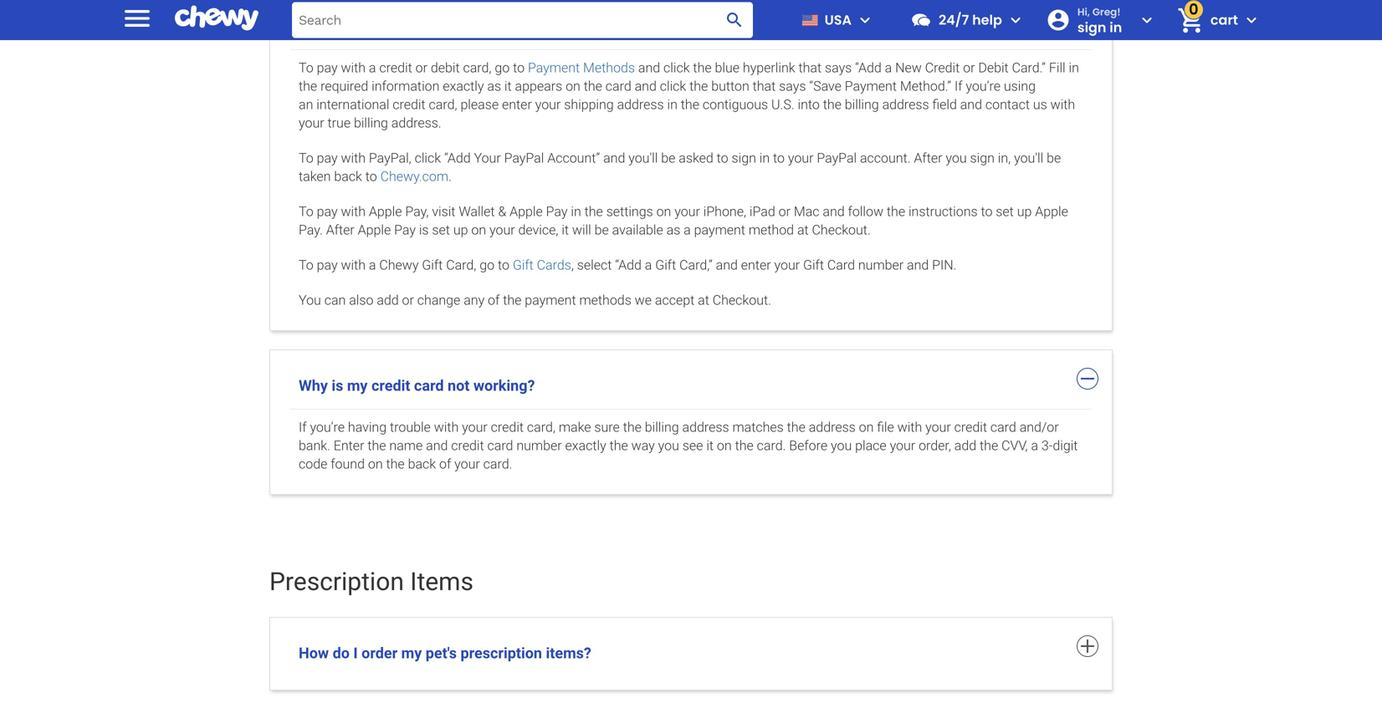 Task type: locate. For each thing, give the bounding box(es) containing it.
you'll inside your paypal account. after you sign in, you'll be taken back to
[[1014, 150, 1044, 166]]

you
[[299, 293, 321, 308]]

and you'll be asked to sign
[[603, 150, 756, 166]]

add right order,
[[955, 438, 977, 454]]

is inside to pay with apple pay, visit wallet & apple pay in the settings on your iphone, ipad or mac and follow the instructions to set up apple pay. after apple pay is set up on your device, it will be available as a payment method at checkout.
[[419, 222, 429, 238]]

add up required on the left of the page
[[362, 18, 387, 35]]

card, left make
[[527, 420, 556, 436]]

pay up can on the left top of the page
[[317, 257, 338, 273]]

0 horizontal spatial exactly
[[443, 78, 484, 94]]

0 horizontal spatial payment
[[528, 60, 580, 76]]

do
[[333, 18, 350, 35], [333, 645, 350, 663]]

back inside you place your order, add the cvv, a 3-digit code found on the back of your card.
[[408, 457, 436, 472]]

the down the sure
[[610, 438, 628, 454]]

be inside to pay with apple pay, visit wallet & apple pay in the settings on your iphone, ipad or mac and follow the instructions to set up apple pay. after apple pay is set up on your device, it will be available as a payment method at checkout.
[[595, 222, 609, 238]]

billing up way at the left
[[645, 420, 679, 436]]

card,
[[463, 60, 492, 76], [429, 97, 457, 113], [527, 420, 556, 436]]

1 vertical spatial "add
[[444, 150, 471, 166]]

with inside to pay with apple pay, visit wallet & apple pay in the settings on your iphone, ipad or mac and follow the instructions to set up apple pay. after apple pay is set up on your device, it will be available as a payment method at checkout.
[[341, 204, 366, 220]]

1 vertical spatial .
[[449, 169, 452, 185]]

1 pay from the top
[[317, 60, 338, 76]]

with for to pay with paypal, click "add your paypal account"
[[341, 150, 366, 166]]

card,"
[[680, 257, 713, 273]]

the down fill in the required information exactly as it appears on the card
[[681, 97, 700, 113]]

0 horizontal spatial sign
[[732, 150, 756, 166]]

1 horizontal spatial up
[[1017, 204, 1032, 220]]

1 vertical spatial billing
[[354, 115, 388, 131]]

1 horizontal spatial be
[[661, 150, 676, 166]]

0 horizontal spatial that
[[753, 78, 776, 94]]

is down 'pay,'
[[419, 222, 429, 238]]

card, for debit
[[463, 60, 492, 76]]

to
[[299, 60, 314, 76], [299, 150, 314, 166], [299, 204, 314, 220], [299, 257, 314, 273]]

1 horizontal spatial payment
[[845, 78, 897, 94]]

2 vertical spatial payment
[[525, 293, 576, 308]]

in right fill
[[1069, 60, 1079, 76]]

chewy.com .
[[380, 169, 452, 185]]

how do i order my pet's prescription items?
[[299, 645, 592, 663]]

24/7 help
[[939, 10, 1002, 29]]

checkout. down follow
[[812, 222, 871, 238]]

enter down method
[[741, 257, 771, 273]]

. left fill
[[1040, 60, 1042, 76]]

do for add
[[333, 18, 350, 35]]

0 vertical spatial my
[[347, 377, 368, 395]]

and left c
[[638, 60, 660, 76]]

1 horizontal spatial that
[[799, 60, 822, 76]]

i left order
[[354, 645, 358, 663]]

how for how do i add a payment method?
[[299, 18, 329, 35]]

1 vertical spatial i
[[955, 78, 958, 94]]

in inside fill in the required information exactly as it appears on the card
[[1069, 60, 1079, 76]]

can
[[324, 293, 346, 308]]

card, for credit
[[527, 420, 556, 436]]

it down o
[[505, 78, 512, 94]]

number inside how do i add a payment method? element
[[859, 257, 904, 273]]

to up the an
[[299, 60, 314, 76]]

set down visit
[[432, 222, 450, 238]]

2 horizontal spatial billing
[[845, 97, 879, 113]]

you inside your paypal account. after you sign in, you'll be taken back to
[[946, 150, 967, 166]]

1 how from the top
[[299, 18, 329, 35]]

back right the taken at the left top of page
[[334, 169, 362, 185]]

i
[[354, 18, 358, 35], [955, 78, 958, 94], [354, 645, 358, 663]]

to inside your paypal account. after you sign in, you'll be taken back to
[[365, 169, 377, 185]]

0 vertical spatial click
[[660, 78, 686, 94]]

found
[[331, 457, 365, 472]]

Search text field
[[292, 2, 753, 38]]

your
[[474, 150, 501, 166]]

back inside your paypal account. after you sign in, you'll be taken back to
[[334, 169, 362, 185]]

using an
[[299, 78, 1036, 113]]

the right lick
[[693, 60, 712, 76]]

how up required on the left of the page
[[299, 18, 329, 35]]

1 horizontal spatial you're
[[966, 78, 1001, 94]]

0 vertical spatial i
[[354, 18, 358, 35]]

to right asked at the top of the page
[[717, 150, 729, 166]]

settings
[[606, 204, 653, 220]]

0 horizontal spatial click
[[415, 150, 441, 166]]

the
[[693, 60, 712, 76], [299, 78, 317, 94], [584, 78, 602, 94], [690, 78, 708, 94], [681, 97, 700, 113], [823, 97, 842, 113], [585, 204, 603, 220], [887, 204, 906, 220], [503, 293, 522, 308], [623, 420, 642, 436], [787, 420, 806, 436], [610, 438, 628, 454], [735, 438, 754, 454], [980, 438, 999, 454], [386, 457, 405, 472]]

not
[[448, 377, 470, 395]]

as down "g" on the left of the page
[[487, 78, 501, 94]]

0 vertical spatial exactly
[[443, 78, 484, 94]]

card, left "g" on the left of the page
[[463, 60, 492, 76]]

and
[[638, 60, 660, 76], [635, 78, 657, 94], [961, 97, 982, 113], [603, 150, 625, 166], [823, 204, 845, 220], [716, 257, 738, 273], [907, 257, 929, 273], [1020, 420, 1042, 436], [426, 438, 448, 454]]

0 horizontal spatial up
[[453, 222, 468, 238]]

0 vertical spatial after
[[914, 150, 943, 166]]

place
[[855, 438, 887, 454]]

up
[[1017, 204, 1032, 220], [453, 222, 468, 238]]

hyperlink
[[743, 60, 796, 76]]

of right any
[[488, 293, 500, 308]]

Product search field
[[292, 2, 753, 38]]

1 vertical spatial you're
[[310, 420, 345, 436]]

sign left in to
[[732, 150, 756, 166]]

0 vertical spatial checkout.
[[812, 222, 871, 238]]

and down "to pay with a credit or debit card, g o to payment methods and c lick the blue hyperlink that says "add a new credit or debit card . ""
[[635, 78, 657, 94]]

pay for to pay with a chewy gift card,
[[317, 257, 338, 273]]

your right in to
[[788, 150, 814, 166]]

do left order
[[333, 645, 350, 663]]

1 horizontal spatial card,
[[463, 60, 492, 76]]

0 vertical spatial do
[[333, 18, 350, 35]]

and right account"
[[603, 150, 625, 166]]

1 horizontal spatial back
[[408, 457, 436, 472]]

number down make
[[517, 438, 562, 454]]

2 vertical spatial billing
[[645, 420, 679, 436]]

you place your order, add the cvv, a 3-digit code found on the back of your card.
[[299, 438, 1078, 472]]

1 horizontal spatial .
[[783, 438, 786, 454]]

1 horizontal spatial or
[[416, 60, 428, 76]]

the billing address field and
[[823, 97, 982, 113]]

chewy.com
[[380, 169, 449, 185]]

paypal
[[504, 150, 544, 166], [817, 150, 857, 166]]

0 horizontal spatial checkout.
[[713, 293, 772, 308]]

in
[[1110, 18, 1122, 37]]

t
[[368, 438, 372, 454]]

add right "also"
[[377, 293, 399, 308]]

with for to pay with a credit or debit card, g o to payment methods and c lick the blue hyperlink that says "add a new credit or debit card . "
[[341, 60, 366, 76]]

my up having
[[347, 377, 368, 395]]

1 do from the top
[[333, 18, 350, 35]]

nternational
[[320, 97, 389, 113]]

0 vertical spatial it
[[505, 78, 512, 94]]

with up "also"
[[341, 257, 366, 273]]

1 vertical spatial click
[[415, 150, 441, 166]]

2 how from the top
[[299, 645, 329, 663]]

to for to pay with a credit or debit card, g o to payment methods and c lick the blue hyperlink that says "add a new credit or debit card . "
[[299, 60, 314, 76]]

ipad or
[[750, 204, 791, 220]]

0 horizontal spatial card,
[[429, 97, 457, 113]]

. down to pay with paypal, click "add your paypal account"
[[449, 169, 452, 185]]

the down "save
[[823, 97, 842, 113]]

exactly up please
[[443, 78, 484, 94]]

enter left y
[[502, 97, 532, 113]]

i up the field on the right of page
[[955, 78, 958, 94]]

how left order
[[299, 645, 329, 663]]

as right available
[[667, 222, 681, 238]]

2 to from the top
[[299, 150, 314, 166]]

you're
[[966, 78, 1001, 94], [310, 420, 345, 436]]

0 horizontal spatial paypal
[[504, 150, 544, 166]]

back down name
[[408, 457, 436, 472]]

exactly down make
[[565, 438, 606, 454]]

menu image
[[121, 1, 154, 35]]

4 to from the top
[[299, 257, 314, 273]]

number down follow
[[859, 257, 904, 273]]

pay for to pay with apple pay, visit wallet & apple pay in the settings on your iphone, ipad or mac and follow the instructions to set up apple pay. after apple pay is set up on your device, it will be available as a payment method at checkout.
[[317, 204, 338, 220]]

1 vertical spatial set
[[432, 222, 450, 238]]

1 horizontal spatial sign
[[970, 150, 995, 166]]

to right go
[[498, 257, 510, 273]]

account menu image
[[1137, 10, 1157, 30]]

pay
[[546, 204, 568, 220], [394, 222, 416, 238]]

with inside contact us with your true billing address.
[[1051, 97, 1076, 113]]

card left not
[[414, 377, 444, 395]]

of
[[488, 293, 500, 308], [439, 457, 451, 472]]

pin.
[[932, 257, 957, 273]]

1 vertical spatial pay
[[394, 222, 416, 238]]

payment down cards
[[525, 293, 576, 308]]

card down follow
[[828, 257, 855, 273]]

you inside you place your order, add the cvv, a 3-digit code found on the back of your card.
[[831, 438, 852, 454]]

on up the i nternational credit card, please enter y our shipping address in the contiguous u.s. in to
[[566, 78, 581, 94]]

2 vertical spatial i
[[354, 645, 358, 663]]

0 vertical spatial you're
[[966, 78, 1001, 94]]

3 to from the top
[[299, 204, 314, 220]]

1 to from the top
[[299, 60, 314, 76]]

you down if you're having trouble with your credit card, make sure the billing address matches the address on file with your credit card and
[[658, 438, 679, 454]]

payment inside to pay with apple pay, visit wallet & apple pay in the settings on your iphone, ipad or mac and follow the instructions to set up apple pay. after apple pay is set up on your device, it will be available as a payment method at checkout.
[[694, 222, 746, 238]]

your inside your paypal account. after you sign in, you'll be taken back to
[[788, 150, 814, 166]]

add for or
[[377, 293, 399, 308]]

1 you'll from the left
[[629, 150, 658, 166]]

exactly the
[[565, 438, 628, 454]]

i
[[317, 97, 320, 113]]

you left in,
[[946, 150, 967, 166]]

1 vertical spatial exactly
[[565, 438, 606, 454]]

it left will
[[562, 222, 569, 238]]

to pay with apple pay, visit wallet & apple pay in the settings on your iphone, ipad or mac and follow the instructions to set up apple pay. after apple pay is set up on your device, it will be available as a payment method at checkout.
[[299, 204, 1069, 238]]

gift cards link
[[513, 256, 571, 275]]

1 horizontal spatial pay
[[546, 204, 568, 220]]

0 vertical spatial .
[[1040, 60, 1042, 76]]

method
[[749, 222, 794, 238]]

fill in the required information exactly as it appears on the card
[[299, 60, 1079, 94]]

a
[[390, 18, 399, 35], [369, 60, 376, 76], [885, 60, 892, 76], [684, 222, 691, 238], [369, 257, 376, 273], [645, 257, 652, 273], [1031, 438, 1039, 454]]

code
[[299, 457, 328, 472]]

do up required on the left of the page
[[333, 18, 350, 35]]

2 horizontal spatial you
[[946, 150, 967, 166]]

contiguous
[[703, 97, 768, 113]]

to inside to pay with apple pay, visit wallet & apple pay in the settings on your iphone, ipad or mac and follow the instructions to set up apple pay. after apple pay is set up on your device, it will be available as a payment method at checkout.
[[299, 204, 314, 220]]

in up will
[[571, 204, 581, 220]]

and inside to pay with apple pay, visit wallet & apple pay in the settings on your iphone, ipad or mac and follow the instructions to set up apple pay. after apple pay is set up on your device, it will be available as a payment method at checkout.
[[823, 204, 845, 220]]

2 you'll from the left
[[1014, 150, 1044, 166]]

0 vertical spatial at
[[797, 222, 809, 238]]

pay for to pay with a credit or debit card, g o to payment methods and c lick the blue hyperlink that says "add a new credit or debit card . "
[[317, 60, 338, 76]]

payment methods link
[[528, 59, 635, 77]]

payment up 'the billing address field and'
[[845, 78, 897, 94]]

0 horizontal spatial after
[[326, 222, 355, 238]]

with for to pay with a chewy gift card,
[[341, 257, 366, 273]]

is
[[419, 222, 429, 238], [332, 377, 343, 395]]

1 vertical spatial do
[[333, 645, 350, 663]]

the left cvv,
[[980, 438, 999, 454]]

1 horizontal spatial at
[[797, 222, 809, 238]]

"add left "your"
[[444, 150, 471, 166]]

0 vertical spatial says
[[825, 60, 852, 76]]

1 horizontal spatial exactly
[[565, 438, 606, 454]]

your
[[299, 115, 324, 131], [788, 150, 814, 166], [675, 204, 700, 220], [490, 222, 515, 238], [775, 257, 800, 273], [462, 420, 488, 436], [926, 420, 951, 436], [890, 438, 916, 454], [455, 457, 480, 472]]

after right pay.
[[326, 222, 355, 238]]

g
[[495, 60, 502, 76]]

at down mac
[[797, 222, 809, 238]]

pay inside to pay with apple pay, visit wallet & apple pay in the settings on your iphone, ipad or mac and follow the instructions to set up apple pay. after apple pay is set up on your device, it will be available as a payment method at checkout.
[[317, 204, 338, 220]]

my left pet's at the bottom of page
[[401, 645, 422, 663]]

card
[[1012, 60, 1040, 76], [828, 257, 855, 273]]

pay up the taken at the left top of page
[[317, 150, 338, 166]]

pay,
[[405, 204, 429, 220]]

hi,
[[1078, 5, 1090, 19]]

paypal inside your paypal account. after you sign in, you'll be taken back to
[[817, 150, 857, 166]]

0 vertical spatial of
[[488, 293, 500, 308]]

0 vertical spatial payment
[[402, 18, 461, 35]]

1 horizontal spatial "add
[[615, 257, 642, 273]]

1 vertical spatial payment
[[845, 78, 897, 94]]

1 vertical spatial card,
[[429, 97, 457, 113]]

how
[[299, 18, 329, 35], [299, 645, 329, 663]]

0 vertical spatial set
[[996, 204, 1014, 220]]

the up before
[[787, 420, 806, 436]]

chewy support image
[[911, 9, 932, 31]]

0 vertical spatial card
[[1012, 60, 1040, 76]]

to down 'u.s.'
[[773, 150, 785, 166]]

1 sign from the left
[[732, 150, 756, 166]]

of inside how do i add a payment method? element
[[488, 293, 500, 308]]

1 vertical spatial add
[[377, 293, 399, 308]]

2 pay from the top
[[317, 150, 338, 166]]

shipping
[[564, 97, 614, 113]]

also
[[349, 293, 374, 308]]

with for to pay with apple pay, visit wallet & apple pay in the settings on your iphone, ipad or mac and follow the instructions to set up apple pay. after apple pay is set up on your device, it will be available as a payment method at checkout.
[[341, 204, 366, 220]]

field
[[933, 97, 957, 113]]

billing
[[845, 97, 879, 113], [354, 115, 388, 131], [645, 420, 679, 436]]

0 horizontal spatial card
[[828, 257, 855, 273]]

0 vertical spatial number
[[859, 257, 904, 273]]

0 horizontal spatial be
[[595, 222, 609, 238]]

order
[[362, 645, 398, 663]]

checkout. inside to pay with apple pay, visit wallet & apple pay in the settings on your iphone, ipad or mac and follow the instructions to set up apple pay. after apple pay is set up on your device, it will be available as a payment method at checkout.
[[812, 222, 871, 238]]

how do i add a payment method? element
[[290, 49, 1092, 318]]

you'll left asked at the top of the page
[[629, 150, 658, 166]]

apple
[[369, 204, 402, 220], [510, 204, 543, 220], [1035, 204, 1069, 220], [358, 222, 391, 238]]

gift left the card,
[[422, 257, 443, 273]]

make
[[559, 420, 591, 436]]

gift down mac
[[803, 257, 824, 273]]

your down the an
[[299, 115, 324, 131]]

1 horizontal spatial of
[[488, 293, 500, 308]]

0 vertical spatial billing
[[845, 97, 879, 113]]

0 vertical spatial how
[[299, 18, 329, 35]]

how for how do i order my pet's prescription items?
[[299, 645, 329, 663]]

why
[[299, 377, 328, 395]]

that
[[799, 60, 822, 76], [753, 78, 776, 94]]

1 vertical spatial enter
[[741, 257, 771, 273]]

&
[[498, 204, 507, 220]]

1 vertical spatial card
[[828, 257, 855, 273]]

2 paypal from the left
[[817, 150, 857, 166]]

0 vertical spatial card,
[[463, 60, 492, 76]]

2 vertical spatial add
[[955, 438, 977, 454]]

1 horizontal spatial as
[[667, 222, 681, 238]]

1 horizontal spatial checkout.
[[812, 222, 871, 238]]

working?
[[474, 377, 535, 395]]

4 pay from the top
[[317, 257, 338, 273]]

0 horizontal spatial at
[[698, 293, 710, 308]]

0 horizontal spatial billing
[[354, 115, 388, 131]]

to up you
[[299, 257, 314, 273]]

2 sign from the left
[[970, 150, 995, 166]]

1 vertical spatial of
[[439, 457, 451, 472]]

1 horizontal spatial you
[[831, 438, 852, 454]]

billing down nternational
[[354, 115, 388, 131]]

on up available
[[657, 204, 671, 220]]

0 horizontal spatial of
[[439, 457, 451, 472]]

that down hyperlink
[[753, 78, 776, 94]]

greg!
[[1093, 5, 1121, 19]]

0 vertical spatial pay
[[546, 204, 568, 220]]

pay.
[[299, 222, 323, 238]]

card down methods
[[606, 78, 632, 94]]

add
[[362, 18, 387, 35], [377, 293, 399, 308], [955, 438, 977, 454]]

contact us with your true billing address.
[[299, 97, 1076, 131]]

i up required on the left of the page
[[354, 18, 358, 35]]

0 vertical spatial payment
[[528, 60, 580, 76]]

with for contact us with your true billing address.
[[1051, 97, 1076, 113]]

card inside fill in the required information exactly as it appears on the card
[[606, 78, 632, 94]]

a inside you place your order, add the cvv, a 3-digit code found on the back of your card.
[[1031, 438, 1039, 454]]

method?
[[465, 18, 524, 35]]

1 horizontal spatial you'll
[[1014, 150, 1044, 166]]

order,
[[919, 438, 951, 454]]

2 gift from the left
[[513, 257, 534, 273]]

with up required on the left of the page
[[341, 60, 366, 76]]

2 do from the top
[[333, 645, 350, 663]]

with left "paypal,"
[[341, 150, 366, 166]]

with right us
[[1051, 97, 1076, 113]]

card,
[[446, 257, 476, 273]]

in inside to pay with apple pay, visit wallet & apple pay in the settings on your iphone, ipad or mac and follow the instructions to set up apple pay. after apple pay is set up on your device, it will be available as a payment method at checkout.
[[571, 204, 581, 220]]

to for to pay with a chewy gift card,
[[299, 257, 314, 273]]

gift left 'card,"'
[[655, 257, 676, 273]]

to up pay.
[[299, 204, 314, 220]]

2 vertical spatial .
[[783, 438, 786, 454]]

1 horizontal spatial after
[[914, 150, 943, 166]]

"add
[[855, 60, 882, 76], [444, 150, 471, 166], [615, 257, 642, 273]]

it
[[505, 78, 512, 94], [562, 222, 569, 238], [707, 438, 714, 454]]

0 vertical spatial as
[[487, 78, 501, 94]]

0 horizontal spatial as
[[487, 78, 501, 94]]

gift right go to
[[513, 257, 534, 273]]

prescription
[[461, 645, 542, 663]]

with up "to pay with a chewy gift card," at the left of the page
[[341, 204, 366, 220]]

and right mac
[[823, 204, 845, 220]]

1 vertical spatial payment
[[694, 222, 746, 238]]

1 vertical spatial number
[[517, 438, 562, 454]]

chewy home image
[[175, 0, 259, 37]]

to down "paypal,"
[[365, 169, 377, 185]]

card.
[[483, 457, 513, 472]]

3 pay from the top
[[317, 204, 338, 220]]

2 vertical spatial card,
[[527, 420, 556, 436]]

you
[[946, 150, 967, 166], [658, 438, 679, 454], [831, 438, 852, 454]]

help
[[973, 10, 1002, 29]]

0 horizontal spatial you're
[[310, 420, 345, 436]]

the up shipping
[[584, 78, 602, 94]]

your paypal account. after you sign in, you'll be taken back to
[[299, 150, 1061, 185]]

you're down debit
[[966, 78, 1001, 94]]

cards
[[537, 257, 571, 273]]

24/7 help link
[[904, 0, 1002, 40]]

2 horizontal spatial card,
[[527, 420, 556, 436]]

your inside contact us with your true billing address.
[[299, 115, 324, 131]]

debit
[[979, 60, 1009, 76]]

iphone,
[[704, 204, 747, 220]]

select
[[577, 257, 612, 273]]

0 horizontal spatial back
[[334, 169, 362, 185]]

methods
[[583, 60, 635, 76]]

sign inside your paypal account. after you sign in, you'll be taken back to
[[970, 150, 995, 166]]



Task type: vqa. For each thing, say whether or not it's contained in the screenshot.
194
no



Task type: describe. For each thing, give the bounding box(es) containing it.
available
[[612, 222, 663, 238]]

enter
[[334, 438, 364, 454]]

as inside to pay with apple pay, visit wallet & apple pay in the settings on your iphone, ipad or mac and follow the instructions to set up apple pay. after apple pay is set up on your device, it will be available as a payment method at checkout.
[[667, 222, 681, 238]]

card down matches
[[757, 438, 783, 454]]

your down & at the left top of the page
[[490, 222, 515, 238]]

he
[[372, 438, 386, 454]]

the right follow
[[887, 204, 906, 220]]

add for a
[[362, 18, 387, 35]]

and left pin.
[[907, 257, 929, 273]]

see
[[683, 438, 703, 454]]

0 vertical spatial that
[[799, 60, 822, 76]]

1 horizontal spatial payment
[[525, 293, 576, 308]]

1 horizontal spatial billing
[[645, 420, 679, 436]]

sign for you
[[970, 150, 995, 166]]

items
[[410, 567, 474, 597]]

after inside to pay with apple pay, visit wallet & apple pay in the settings on your iphone, ipad or mac and follow the instructions to set up apple pay. after apple pay is set up on your device, it will be available as a payment method at checkout.
[[326, 222, 355, 238]]

0 horizontal spatial says
[[779, 78, 806, 94]]

0 horizontal spatial payment
[[402, 18, 461, 35]]

on inside fill in the required information exactly as it appears on the card
[[566, 78, 581, 94]]

1 horizontal spatial my
[[401, 645, 422, 663]]

before
[[789, 438, 828, 454]]

2 horizontal spatial it
[[707, 438, 714, 454]]

true
[[328, 115, 351, 131]]

appears
[[515, 78, 563, 94]]

of inside you place your order, add the cvv, a 3-digit code found on the back of your card.
[[439, 457, 451, 472]]

billing inside contact us with your true billing address.
[[354, 115, 388, 131]]

1 vertical spatial that
[[753, 78, 776, 94]]

help menu image
[[1006, 10, 1026, 30]]

blue
[[715, 60, 740, 76]]

address up before
[[809, 420, 856, 436]]

3 gift from the left
[[655, 257, 676, 273]]

having
[[348, 420, 387, 436]]

on down wallet
[[471, 222, 486, 238]]

our
[[542, 97, 561, 113]]

credit
[[925, 60, 960, 76]]

0 horizontal spatial set
[[432, 222, 450, 238]]

ba
[[299, 438, 313, 454]]

he name and credit card
[[372, 438, 513, 454]]

i for how do i order my pet's prescription items?
[[354, 645, 358, 663]]

cart link
[[1171, 0, 1239, 40]]

pay for to pay with paypal, click "add your paypal account"
[[317, 150, 338, 166]]

sign for to
[[732, 150, 756, 166]]

address down method." at the top right of page
[[883, 97, 929, 113]]

taken
[[299, 169, 331, 185]]

sign
[[1078, 18, 1107, 37]]

your left the card.
[[455, 457, 480, 472]]

/or ba
[[299, 420, 1059, 454]]

cvv,
[[1002, 438, 1028, 454]]

1 vertical spatial up
[[453, 222, 468, 238]]

file
[[877, 420, 894, 436]]

method."
[[900, 78, 952, 94]]

0 horizontal spatial "add
[[444, 150, 471, 166]]

after inside your paypal account. after you sign in, you'll be taken back to
[[914, 150, 943, 166]]

in right 'u.s.'
[[798, 97, 808, 113]]

1 horizontal spatial set
[[996, 204, 1014, 220]]

your up he name and credit card
[[462, 420, 488, 436]]

pet's
[[426, 645, 457, 663]]

1 horizontal spatial card
[[1012, 60, 1040, 76]]

to for to pay with paypal, click "add your paypal account"
[[299, 150, 314, 166]]

it inside to pay with apple pay, visit wallet & apple pay in the settings on your iphone, ipad or mac and follow the instructions to set up apple pay. after apple pay is set up on your device, it will be available as a payment method at checkout.
[[562, 222, 569, 238]]

any
[[464, 293, 485, 308]]

mac
[[794, 204, 820, 220]]

and right name
[[426, 438, 448, 454]]

add inside you place your order, add the cvv, a 3-digit code found on the back of your card.
[[955, 438, 977, 454]]

0 horizontal spatial enter
[[502, 97, 532, 113]]

please
[[461, 97, 499, 113]]

you're inside how do i add a payment method? element
[[966, 78, 1001, 94]]

it inside fill in the required information exactly as it appears on the card
[[505, 78, 512, 94]]

in,
[[998, 150, 1011, 166]]

1 horizontal spatial says
[[825, 60, 852, 76]]

as inside fill in the required information exactly as it appears on the card
[[487, 78, 501, 94]]

1 horizontal spatial enter
[[741, 257, 771, 273]]

2 vertical spatial "add
[[615, 257, 642, 273]]

to right o
[[513, 60, 525, 76]]

if
[[299, 420, 307, 436]]

0 horizontal spatial pay
[[394, 222, 416, 238]]

exactly inside fill in the required information exactly as it appears on the card
[[443, 78, 484, 94]]

cart
[[1211, 10, 1239, 29]]

gift cards , select "add a gift card," and enter your gift card number and pin.
[[513, 257, 957, 273]]

and right 'card,"'
[[716, 257, 738, 273]]

0 horizontal spatial or
[[402, 293, 414, 308]]

name
[[389, 438, 423, 454]]

digit
[[1053, 438, 1078, 454]]

on up place
[[859, 420, 874, 436]]

and up cvv,
[[1020, 420, 1042, 436]]

way you see it on the card . before
[[632, 438, 828, 454]]

on right see
[[717, 438, 732, 454]]

fill
[[1049, 60, 1066, 76]]

24/7
[[939, 10, 969, 29]]

0 horizontal spatial is
[[332, 377, 343, 395]]

4 gift from the left
[[803, 257, 824, 273]]

o
[[502, 60, 510, 76]]

your left iphone,
[[675, 204, 700, 220]]

submit search image
[[725, 10, 745, 30]]

i nternational credit card, please enter y our shipping address in the contiguous u.s. in to
[[317, 97, 820, 113]]

0 horizontal spatial my
[[347, 377, 368, 395]]

0 horizontal spatial number
[[517, 438, 562, 454]]

the down lick
[[690, 78, 708, 94]]

do for order
[[333, 645, 350, 663]]

address down c
[[617, 97, 664, 113]]

to pay with a chewy gift card,
[[299, 257, 476, 273]]

items?
[[546, 645, 592, 663]]

with right 'file'
[[898, 420, 922, 436]]

usa button
[[795, 0, 875, 40]]

at inside to pay with apple pay, visit wallet & apple pay in the settings on your iphone, ipad or mac and follow the instructions to set up apple pay. after apple pay is set up on your device, it will be available as a payment method at checkout.
[[797, 222, 809, 238]]

"
[[1042, 60, 1046, 76]]

card up the card.
[[487, 438, 513, 454]]

required
[[321, 78, 368, 94]]

contact
[[986, 97, 1030, 113]]

1 paypal from the left
[[504, 150, 544, 166]]

accept
[[655, 293, 695, 308]]

go to
[[480, 257, 510, 273]]

the up will
[[585, 204, 603, 220]]

the right any
[[503, 293, 522, 308]]

prescription items
[[269, 567, 474, 597]]

f
[[958, 78, 963, 94]]

your down method
[[775, 257, 800, 273]]

be inside your paypal account. after you sign in, you'll be taken back to
[[1047, 150, 1061, 166]]

information
[[372, 78, 440, 94]]

we
[[635, 293, 652, 308]]

device,
[[518, 222, 559, 238]]

y
[[535, 97, 542, 113]]

the up way at the left
[[623, 420, 642, 436]]

and down f
[[961, 97, 982, 113]]

with up he name and credit card
[[434, 420, 459, 436]]

"save
[[810, 78, 842, 94]]

how do i add a payment method?
[[299, 18, 528, 35]]

2 horizontal spatial .
[[1040, 60, 1042, 76]]

prescription
[[269, 567, 404, 597]]

menu image
[[855, 10, 875, 30]]

usa
[[825, 10, 852, 29]]

us
[[1033, 97, 1048, 113]]

asked
[[679, 150, 714, 166]]

to for to pay with apple pay, visit wallet & apple pay in the settings on your iphone, ipad or mac and follow the instructions to set up apple pay. after apple pay is set up on your device, it will be available as a payment method at checkout.
[[299, 204, 314, 220]]

to pay with paypal, click "add your paypal account"
[[299, 150, 600, 166]]

your up order,
[[926, 420, 951, 436]]

i for how do i add a payment method?
[[354, 18, 358, 35]]

in down fill in the required information exactly as it appears on the card
[[667, 97, 678, 113]]

an
[[299, 97, 313, 113]]

items image
[[1176, 6, 1205, 35]]

on inside you place your order, add the cvv, a 3-digit code found on the back of your card.
[[368, 457, 383, 472]]

/or
[[1042, 420, 1059, 436]]

the up the an
[[299, 78, 317, 94]]

to down "save
[[808, 97, 820, 113]]

,
[[571, 257, 574, 273]]

the down name
[[386, 457, 405, 472]]

1 vertical spatial checkout.
[[713, 293, 772, 308]]

to inside to pay with apple pay, visit wallet & apple pay in the settings on your iphone, ipad or mac and follow the instructions to set up apple pay. after apple pay is set up on your device, it will be available as a payment method at checkout.
[[981, 204, 993, 220]]

1 gift from the left
[[422, 257, 443, 273]]

0 vertical spatial "add
[[855, 60, 882, 76]]

your down 'file'
[[890, 438, 916, 454]]

1 vertical spatial at
[[698, 293, 710, 308]]

chewy.com link
[[380, 167, 449, 186]]

address up see
[[682, 420, 729, 436]]

visit
[[432, 204, 456, 220]]

will
[[572, 222, 591, 238]]

matches
[[733, 420, 784, 436]]

0 horizontal spatial you
[[658, 438, 679, 454]]

you can also add or change any of the payment methods we accept at checkout.
[[299, 293, 772, 308]]

k.
[[321, 438, 330, 454]]

the down matches
[[735, 438, 754, 454]]

button
[[712, 78, 750, 94]]

chewy
[[379, 257, 419, 273]]

if you're having trouble with your credit card, make sure the billing address matches the address on file with your credit card and
[[299, 420, 1042, 436]]

account"
[[547, 150, 600, 166]]

card up cvv,
[[991, 420, 1017, 436]]

in up ipad or at the right of the page
[[760, 150, 770, 166]]

a inside to pay with apple pay, visit wallet & apple pay in the settings on your iphone, ipad or mac and follow the instructions to set up apple pay. after apple pay is set up on your device, it will be available as a payment method at checkout.
[[684, 222, 691, 238]]

cart menu image
[[1242, 10, 1262, 30]]

go
[[480, 257, 495, 273]]

0 horizontal spatial .
[[449, 169, 452, 185]]

1 horizontal spatial click
[[660, 78, 686, 94]]

2 horizontal spatial or
[[963, 60, 975, 76]]



